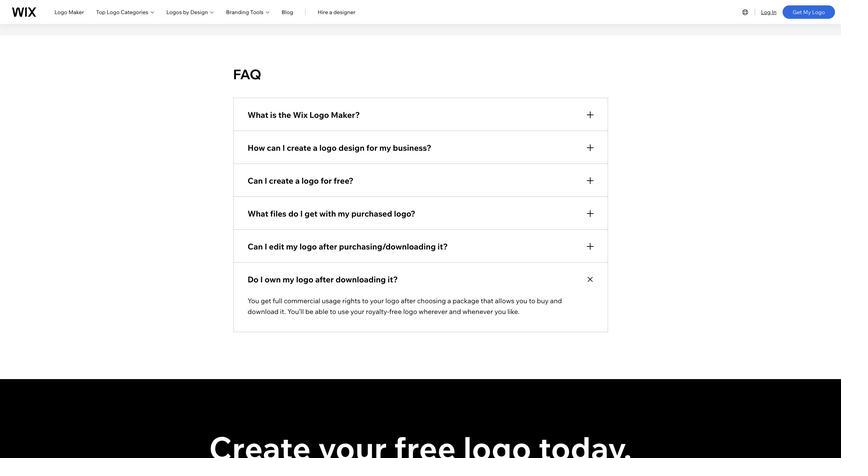 Task type: locate. For each thing, give the bounding box(es) containing it.
free?
[[334, 176, 354, 186]]

1 vertical spatial it?
[[388, 274, 398, 284]]

faq
[[233, 66, 262, 83]]

0 vertical spatial can
[[248, 176, 263, 186]]

and down package
[[449, 307, 461, 316]]

logo inside the what is the wix logo maker? list item
[[310, 110, 329, 120]]

1 vertical spatial you
[[495, 307, 506, 316]]

for right design
[[367, 143, 378, 153]]

get
[[305, 208, 318, 219], [261, 297, 271, 305]]

logo right edit
[[300, 241, 317, 251]]

can inside can i create a logo for free? list item
[[248, 176, 263, 186]]

can for can i create a logo for free?
[[248, 176, 263, 186]]

create inside list item
[[287, 143, 311, 153]]

1 can from the top
[[248, 176, 263, 186]]

0 horizontal spatial get
[[261, 297, 271, 305]]

0 vertical spatial you
[[516, 297, 528, 305]]

0 horizontal spatial your
[[351, 307, 365, 316]]

2 vertical spatial after
[[401, 297, 416, 305]]

how can i create a logo design for my business? list item
[[233, 131, 608, 164]]

what is the wix logo maker? list item
[[233, 98, 608, 131]]

1 horizontal spatial and
[[551, 297, 562, 305]]

a inside you get full commercial usage rights to your logo after choosing a package that allows you to buy and download it. you'll be able to use your royalty-free logo wherever and whenever you like.
[[448, 297, 451, 305]]

and right buy
[[551, 297, 562, 305]]

can inside can i edit my logo after purchasing/downloading it? 'list item'
[[248, 241, 263, 251]]

what files do i get with my purchased logo? list item
[[233, 196, 608, 230]]

you
[[516, 297, 528, 305], [495, 307, 506, 316]]

1 horizontal spatial your
[[370, 297, 384, 305]]

1 vertical spatial and
[[449, 307, 461, 316]]

0 vertical spatial it?
[[438, 241, 448, 251]]

you down allows
[[495, 307, 506, 316]]

0 vertical spatial create
[[287, 143, 311, 153]]

what left files
[[248, 208, 269, 219]]

top
[[96, 9, 106, 15]]

can i create a logo for free? list item
[[233, 163, 608, 197]]

get up download
[[261, 297, 271, 305]]

able
[[315, 307, 329, 316]]

after
[[319, 241, 337, 251], [315, 274, 334, 284], [401, 297, 416, 305]]

a
[[329, 9, 332, 15], [313, 143, 318, 153], [295, 176, 300, 186], [448, 297, 451, 305]]

get left with
[[305, 208, 318, 219]]

purchasing/downloading
[[339, 241, 436, 251]]

logo right wix
[[310, 110, 329, 120]]

i for own
[[260, 274, 263, 284]]

log in
[[762, 9, 777, 15]]

1 vertical spatial after
[[315, 274, 334, 284]]

my right with
[[338, 208, 350, 219]]

purchased
[[352, 208, 392, 219]]

designer
[[334, 9, 356, 15]]

it? inside list item
[[388, 274, 398, 284]]

create up files
[[269, 176, 294, 186]]

design
[[339, 143, 365, 153]]

do
[[288, 208, 299, 219]]

logo left design
[[320, 143, 337, 153]]

can down "how"
[[248, 176, 263, 186]]

0 horizontal spatial to
[[330, 307, 336, 316]]

1 what from the top
[[248, 110, 269, 120]]

is
[[270, 110, 277, 120]]

choosing
[[417, 297, 446, 305]]

1 vertical spatial get
[[261, 297, 271, 305]]

to right the rights
[[362, 297, 369, 305]]

1 horizontal spatial to
[[362, 297, 369, 305]]

with
[[320, 208, 336, 219]]

can left edit
[[248, 241, 263, 251]]

list
[[233, 98, 608, 332]]

after inside you get full commercial usage rights to your logo after choosing a package that allows you to buy and download it. you'll be able to use your royalty-free logo wherever and whenever you like.
[[401, 297, 416, 305]]

your down the rights
[[351, 307, 365, 316]]

that
[[481, 297, 494, 305]]

hire a designer link
[[318, 8, 356, 16]]

1 vertical spatial create
[[269, 176, 294, 186]]

1 vertical spatial your
[[351, 307, 365, 316]]

after down with
[[319, 241, 337, 251]]

get my logo
[[793, 9, 825, 15]]

wix
[[293, 110, 308, 120]]

for inside list item
[[321, 176, 332, 186]]

logo
[[320, 143, 337, 153], [302, 176, 319, 186], [300, 241, 317, 251], [296, 274, 314, 284], [386, 297, 400, 305], [403, 307, 417, 316]]

in
[[772, 9, 777, 15]]

your
[[370, 297, 384, 305], [351, 307, 365, 316]]

do i own my logo after downloading it? list item
[[233, 262, 608, 332]]

your up royalty-
[[370, 297, 384, 305]]

and
[[551, 297, 562, 305], [449, 307, 461, 316]]

1 vertical spatial can
[[248, 241, 263, 251]]

allows
[[495, 297, 515, 305]]

my right edit
[[286, 241, 298, 251]]

logo
[[55, 9, 67, 15], [107, 9, 120, 15], [813, 9, 825, 15], [310, 110, 329, 120]]

whenever
[[463, 307, 493, 316]]

can i edit my logo after purchasing/downloading it?
[[248, 241, 448, 251]]

get inside list item
[[305, 208, 318, 219]]

list containing what is the wix logo maker?
[[233, 98, 608, 332]]

like.
[[508, 307, 520, 316]]

logos
[[166, 9, 182, 15]]

maker
[[69, 9, 84, 15]]

use
[[338, 307, 349, 316]]

hire a designer
[[318, 9, 356, 15]]

maker?
[[331, 110, 360, 120]]

can i edit my logo after purchasing/downloading it? list item
[[233, 229, 608, 263]]

logo right my
[[813, 9, 825, 15]]

0 vertical spatial after
[[319, 241, 337, 251]]

logo left free?
[[302, 176, 319, 186]]

to
[[362, 297, 369, 305], [529, 297, 536, 305], [330, 307, 336, 316]]

to left buy
[[529, 297, 536, 305]]

full
[[273, 297, 283, 305]]

0 horizontal spatial it?
[[388, 274, 398, 284]]

after inside 'list item'
[[319, 241, 337, 251]]

2 what from the top
[[248, 208, 269, 219]]

after for downloading
[[315, 274, 334, 284]]

usage
[[322, 297, 341, 305]]

i inside 'list item'
[[265, 241, 267, 251]]

0 horizontal spatial and
[[449, 307, 461, 316]]

my right the own
[[283, 274, 295, 284]]

logo right top on the top
[[107, 9, 120, 15]]

0 vertical spatial what
[[248, 110, 269, 120]]

hire
[[318, 9, 328, 15]]

it? inside 'list item'
[[438, 241, 448, 251]]

blog link
[[282, 8, 293, 16]]

you get full commercial usage rights to your logo after choosing a package that allows you to buy and download it. you'll be able to use your royalty-free logo wherever and whenever you like.
[[248, 297, 562, 316]]

after up "usage"
[[315, 274, 334, 284]]

what
[[248, 110, 269, 120], [248, 208, 269, 219]]

my inside 'list item'
[[286, 241, 298, 251]]

get inside you get full commercial usage rights to your logo after choosing a package that allows you to buy and download it. you'll be able to use your royalty-free logo wherever and whenever you like.
[[261, 297, 271, 305]]

1 vertical spatial what
[[248, 208, 269, 219]]

logo left maker at top left
[[55, 9, 67, 15]]

my inside list item
[[338, 208, 350, 219]]

create right can
[[287, 143, 311, 153]]

wherever
[[419, 307, 448, 316]]

0 vertical spatial your
[[370, 297, 384, 305]]

it? for do i own my logo after downloading it?
[[388, 274, 398, 284]]

i for edit
[[265, 241, 267, 251]]

files
[[270, 208, 287, 219]]

free
[[389, 307, 402, 316]]

i for create
[[265, 176, 267, 186]]

create
[[287, 143, 311, 153], [269, 176, 294, 186]]

it?
[[438, 241, 448, 251], [388, 274, 398, 284]]

what left is
[[248, 110, 269, 120]]

you up like.
[[516, 297, 528, 305]]

my
[[380, 143, 391, 153], [338, 208, 350, 219], [286, 241, 298, 251], [283, 274, 295, 284]]

1 horizontal spatial for
[[367, 143, 378, 153]]

to left the use at left
[[330, 307, 336, 316]]

design
[[191, 9, 208, 15]]

logo inside top logo categories dropdown button
[[107, 9, 120, 15]]

1 horizontal spatial it?
[[438, 241, 448, 251]]

can
[[248, 176, 263, 186], [248, 241, 263, 251]]

do
[[248, 274, 259, 284]]

buy
[[537, 297, 549, 305]]

0 horizontal spatial you
[[495, 307, 506, 316]]

logo inside how can i create a logo design for my business? list item
[[320, 143, 337, 153]]

0 vertical spatial for
[[367, 143, 378, 153]]

own
[[265, 274, 281, 284]]

for left free?
[[321, 176, 332, 186]]

it? for can i edit my logo after purchasing/downloading it?
[[438, 241, 448, 251]]

logo maker link
[[55, 8, 84, 16]]

for inside list item
[[367, 143, 378, 153]]

1 horizontal spatial you
[[516, 297, 528, 305]]

0 vertical spatial get
[[305, 208, 318, 219]]

can
[[267, 143, 281, 153]]

1 horizontal spatial get
[[305, 208, 318, 219]]

for
[[367, 143, 378, 153], [321, 176, 332, 186]]

2 can from the top
[[248, 241, 263, 251]]

after up free
[[401, 297, 416, 305]]

0 horizontal spatial for
[[321, 176, 332, 186]]

what for what files do i get with my purchased logo?
[[248, 208, 269, 219]]

logo up free
[[386, 297, 400, 305]]

log in link
[[762, 8, 777, 16]]

1 vertical spatial for
[[321, 176, 332, 186]]

i
[[283, 143, 285, 153], [265, 176, 267, 186], [300, 208, 303, 219], [265, 241, 267, 251], [260, 274, 263, 284]]



Task type: vqa. For each thing, say whether or not it's contained in the screenshot.
Blog link
yes



Task type: describe. For each thing, give the bounding box(es) containing it.
2 horizontal spatial to
[[529, 297, 536, 305]]

a inside list item
[[295, 176, 300, 186]]

the
[[279, 110, 291, 120]]

top logo categories button
[[96, 8, 154, 16]]

get my logo link
[[783, 5, 836, 19]]

what files do i get with my purchased logo?
[[248, 208, 416, 219]]

what is the wix logo maker?
[[248, 110, 360, 120]]

can for can i edit my logo after purchasing/downloading it?
[[248, 241, 263, 251]]

after for purchasing/downloading
[[319, 241, 337, 251]]

logo inside logo maker link
[[55, 9, 67, 15]]

logos by design button
[[166, 8, 214, 16]]

logo inside can i create a logo for free? list item
[[302, 176, 319, 186]]

business?
[[393, 143, 432, 153]]

top logo categories
[[96, 9, 148, 15]]

blog
[[282, 9, 293, 15]]

edit
[[269, 241, 284, 251]]

logo right free
[[403, 307, 417, 316]]

what for what is the wix logo maker?
[[248, 110, 269, 120]]

0 vertical spatial and
[[551, 297, 562, 305]]

branding tools
[[226, 9, 264, 15]]

my left business?
[[380, 143, 391, 153]]

my
[[804, 9, 811, 15]]

create inside list item
[[269, 176, 294, 186]]

tools
[[250, 9, 264, 15]]

how can i create a logo design for my business?
[[248, 143, 432, 153]]

rights
[[343, 297, 361, 305]]

can i create a logo for free?
[[248, 176, 354, 186]]

commercial
[[284, 297, 321, 305]]

royalty-
[[366, 307, 389, 316]]

branding tools button
[[226, 8, 270, 16]]

be
[[306, 307, 314, 316]]

language selector, english selected image
[[742, 8, 750, 16]]

you'll
[[288, 307, 304, 316]]

logo?
[[394, 208, 416, 219]]

logo maker
[[55, 9, 84, 15]]

logo inside get my logo link
[[813, 9, 825, 15]]

get
[[793, 9, 803, 15]]

logo up commercial
[[296, 274, 314, 284]]

by
[[183, 9, 189, 15]]

log
[[762, 9, 771, 15]]

package
[[453, 297, 480, 305]]

logos by design
[[166, 9, 208, 15]]

how
[[248, 143, 265, 153]]

it.
[[280, 307, 286, 316]]

downloading
[[336, 274, 386, 284]]

do i own my logo after downloading it?
[[248, 274, 398, 284]]

categories
[[121, 9, 148, 15]]

you
[[248, 297, 259, 305]]

logo inside can i edit my logo after purchasing/downloading it? 'list item'
[[300, 241, 317, 251]]

branding
[[226, 9, 249, 15]]

download
[[248, 307, 279, 316]]



